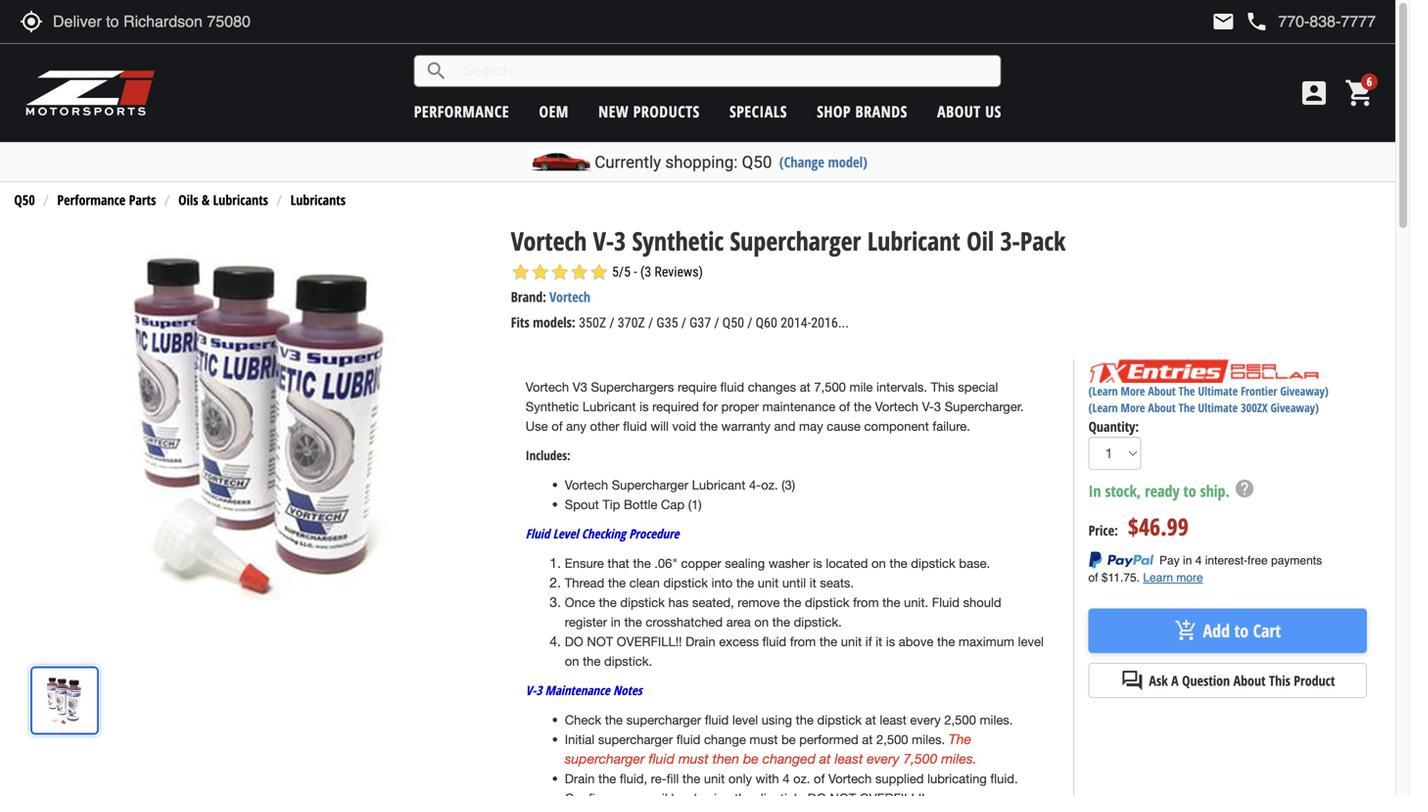 Task type: locate. For each thing, give the bounding box(es) containing it.
least up supplied at the bottom of page
[[880, 713, 907, 728]]

phone link
[[1246, 10, 1376, 33]]

is
[[640, 399, 649, 415], [813, 556, 823, 571], [886, 635, 896, 650]]

1 horizontal spatial every
[[911, 713, 941, 728]]

0 vertical spatial every
[[911, 713, 941, 728]]

the down (learn more about the ultimate frontier giveaway) link
[[1179, 400, 1196, 416]]

350z
[[579, 315, 607, 331]]

and
[[774, 419, 796, 434]]

lubricant up (1)
[[692, 478, 746, 493]]

3 left maintenance
[[536, 682, 542, 700]]

0 vertical spatial this
[[931, 380, 955, 395]]

2 horizontal spatial lubricant
[[868, 223, 961, 258]]

v- inside vortech v3 superchargers require fluid changes at 7,500 mile intervals. this special synthetic lubricant is required for proper maintenance of the vortech v-3 supercharger. use of any other fluid will void the warranty and may cause component failure.
[[922, 399, 934, 415]]

1 vertical spatial ultimate
[[1199, 400, 1238, 416]]

0 horizontal spatial v-
[[526, 682, 536, 700]]

dipstick. down overfill!!
[[604, 654, 653, 669]]

0 vertical spatial supercharger
[[627, 713, 702, 728]]

on down "remove"
[[755, 615, 769, 630]]

2 vertical spatial miles.
[[942, 751, 977, 767]]

must up fill
[[679, 751, 709, 767]]

0 vertical spatial from
[[853, 595, 879, 611]]

level
[[1018, 635, 1044, 650], [733, 713, 758, 728]]

oz. right 4
[[794, 772, 811, 787]]

is right if
[[886, 635, 896, 650]]

1 vertical spatial miles.
[[912, 733, 945, 748]]

cause
[[827, 419, 861, 434]]

2 horizontal spatial v-
[[922, 399, 934, 415]]

1 horizontal spatial 7,500
[[904, 751, 938, 767]]

1 vertical spatial 7,500
[[904, 751, 938, 767]]

/ right 350z
[[610, 315, 615, 331]]

dipstick left base.
[[911, 556, 956, 571]]

this inside question_answer ask a question about this product
[[1270, 672, 1291, 690]]

2 vertical spatial lubricant
[[692, 478, 746, 493]]

will
[[651, 419, 669, 434]]

fluid up re-
[[649, 751, 675, 767]]

level right maximum
[[1018, 635, 1044, 650]]

3 up failure.
[[934, 399, 942, 415]]

1 vertical spatial v-
[[922, 399, 934, 415]]

1 horizontal spatial be
[[782, 733, 796, 748]]

us
[[986, 101, 1002, 122]]

supercharger inside the supercharger fluid must then be changed at least every 7,500 miles.
[[565, 751, 645, 767]]

dipstick. down seats.
[[794, 615, 842, 630]]

2 more from the top
[[1121, 400, 1146, 416]]

warranty
[[722, 419, 771, 434]]

1 horizontal spatial to
[[1235, 619, 1249, 643]]

to
[[1184, 480, 1197, 501], [1235, 619, 1249, 643]]

1 horizontal spatial from
[[853, 595, 879, 611]]

the
[[854, 399, 872, 415], [700, 419, 718, 434], [633, 556, 651, 571], [890, 556, 908, 571], [608, 576, 626, 591], [737, 576, 755, 591], [599, 595, 617, 611], [784, 595, 802, 611], [883, 595, 901, 611], [624, 615, 642, 630], [773, 615, 791, 630], [820, 635, 838, 650], [938, 635, 955, 650], [583, 654, 601, 669], [605, 713, 623, 728], [796, 713, 814, 728], [599, 772, 616, 787], [683, 772, 701, 787]]

the left if
[[820, 635, 838, 650]]

area
[[727, 615, 751, 630]]

370z
[[618, 315, 645, 331]]

1 horizontal spatial drain
[[686, 635, 716, 650]]

0 horizontal spatial least
[[835, 751, 863, 767]]

synthetic up use
[[526, 399, 579, 415]]

0 horizontal spatial oz.
[[761, 478, 778, 493]]

special
[[958, 380, 999, 395]]

this inside vortech v3 superchargers require fluid changes at 7,500 mile intervals. this special synthetic lubricant is required for proper maintenance of the vortech v-3 supercharger. use of any other fluid will void the warranty and may cause component failure.
[[931, 380, 955, 395]]

ultimate down (learn more about the ultimate frontier giveaway) link
[[1199, 400, 1238, 416]]

only
[[729, 772, 752, 787]]

unit down the then
[[704, 772, 725, 787]]

dipstick up has
[[664, 576, 708, 591]]

0 vertical spatial the
[[1179, 383, 1196, 399]]

1 vertical spatial to
[[1235, 619, 1249, 643]]

for
[[703, 399, 718, 415]]

synthetic inside vortech v-3 synthetic supercharger lubricant oil 3-pack star star star star star 5/5 - (3 reviews) brand: vortech fits models: 350z / 370z / g35 / g37 / q50 / q60 2014-2016...
[[632, 223, 724, 258]]

1 horizontal spatial fluid
[[932, 595, 960, 611]]

from down seats.
[[853, 595, 879, 611]]

performance link
[[414, 101, 510, 122]]

0 horizontal spatial to
[[1184, 480, 1197, 501]]

the down mile
[[854, 399, 872, 415]]

parts
[[129, 191, 156, 209]]

be up changed
[[782, 733, 796, 748]]

vortech inside includes: vortech supercharger lubricant 4-oz. (3) spout tip bottle cap (1)
[[565, 478, 608, 493]]

oil
[[967, 223, 994, 258]]

on down do
[[565, 654, 579, 669]]

add
[[1204, 619, 1230, 643]]

/
[[610, 315, 615, 331], [649, 315, 654, 331], [682, 315, 687, 331], [715, 315, 720, 331], [748, 315, 753, 331]]

0 vertical spatial lubricant
[[868, 223, 961, 258]]

2 ultimate from the top
[[1199, 400, 1238, 416]]

is down superchargers
[[640, 399, 649, 415]]

change
[[704, 733, 746, 748]]

g37
[[690, 315, 711, 331]]

oz.
[[761, 478, 778, 493], [794, 772, 811, 787]]

0 horizontal spatial synthetic
[[526, 399, 579, 415]]

it
[[810, 576, 817, 591], [876, 635, 883, 650]]

2,500
[[945, 713, 977, 728], [877, 733, 909, 748]]

1 horizontal spatial lubricants
[[291, 191, 346, 209]]

the up clean
[[633, 556, 651, 571]]

0 vertical spatial synthetic
[[632, 223, 724, 258]]

2 vertical spatial supercharger
[[565, 751, 645, 767]]

2 vertical spatial the
[[949, 732, 972, 748]]

mail
[[1212, 10, 1236, 33]]

1 vertical spatial must
[[679, 751, 709, 767]]

1 horizontal spatial v-
[[593, 223, 614, 258]]

be down initial supercharger fluid change must be performed at 2,500 miles.
[[744, 751, 759, 767]]

1 vertical spatial be
[[744, 751, 759, 767]]

the up the lubricating
[[949, 732, 972, 748]]

supercharger down the notes
[[627, 713, 702, 728]]

to left the ship. at the bottom
[[1184, 480, 1197, 501]]

q50 right g37
[[723, 315, 745, 331]]

of right 4
[[814, 772, 825, 787]]

least inside the supercharger fluid must then be changed at least every 7,500 miles.
[[835, 751, 863, 767]]

model)
[[828, 152, 868, 171]]

fluid,
[[620, 772, 648, 787]]

notes
[[613, 682, 642, 700]]

dipstick
[[911, 556, 956, 571], [664, 576, 708, 591], [621, 595, 665, 611], [805, 595, 850, 611], [818, 713, 862, 728]]

about
[[938, 101, 981, 122], [1149, 383, 1176, 399], [1149, 400, 1176, 416], [1234, 672, 1266, 690]]

3
[[614, 223, 626, 258], [934, 399, 942, 415], [536, 682, 542, 700]]

0 horizontal spatial is
[[640, 399, 649, 415]]

other
[[590, 419, 620, 434]]

3-
[[1001, 223, 1021, 258]]

7,500 left mile
[[814, 380, 846, 395]]

0 horizontal spatial lubricants
[[213, 191, 268, 209]]

1 vertical spatial 2,500
[[877, 733, 909, 748]]

from down until
[[790, 635, 816, 650]]

at up maintenance
[[800, 380, 811, 395]]

0 horizontal spatial 2,500
[[877, 733, 909, 748]]

0 horizontal spatial 3
[[536, 682, 542, 700]]

1 horizontal spatial is
[[813, 556, 823, 571]]

must down using
[[750, 733, 778, 748]]

1 vertical spatial of
[[552, 419, 563, 434]]

3 inside vortech v3 superchargers require fluid changes at 7,500 mile intervals. this special synthetic lubricant is required for proper maintenance of the vortech v-3 supercharger. use of any other fluid will void the warranty and may cause component failure.
[[934, 399, 942, 415]]

it right until
[[810, 576, 817, 591]]

vortech v3 superchargers require fluid changes at 7,500 mile intervals. this special synthetic lubricant is required for proper maintenance of the vortech v-3 supercharger. use of any other fluid will void the warranty and may cause component failure.
[[526, 380, 1024, 434]]

1 horizontal spatial 2,500
[[945, 713, 977, 728]]

1 vertical spatial this
[[1270, 672, 1291, 690]]

unit left if
[[841, 635, 862, 650]]

unit.
[[904, 595, 929, 611]]

changes
[[748, 380, 797, 395]]

q50
[[742, 152, 772, 172], [14, 191, 35, 209], [723, 315, 745, 331]]

1 horizontal spatial lubricant
[[692, 478, 746, 493]]

of left any
[[552, 419, 563, 434]]

1 horizontal spatial must
[[750, 733, 778, 748]]

be for then
[[744, 751, 759, 767]]

2014-
[[781, 315, 811, 331]]

2 lubricants from the left
[[291, 191, 346, 209]]

lubricant inside vortech v3 superchargers require fluid changes at 7,500 mile intervals. this special synthetic lubricant is required for proper maintenance of the vortech v-3 supercharger. use of any other fluid will void the warranty and may cause component failure.
[[583, 399, 636, 415]]

1 horizontal spatial synthetic
[[632, 223, 724, 258]]

1 vertical spatial synthetic
[[526, 399, 579, 415]]

supercharger down the (change
[[730, 223, 861, 258]]

lubricants right &
[[213, 191, 268, 209]]

(learn
[[1089, 383, 1118, 399], [1089, 400, 1118, 416]]

cap
[[661, 497, 685, 513]]

the up in on the bottom left
[[599, 595, 617, 611]]

about right question
[[1234, 672, 1266, 690]]

shopping_cart
[[1345, 77, 1376, 109]]

2 vertical spatial unit
[[704, 772, 725, 787]]

supercharger down initial
[[565, 751, 645, 767]]

0 horizontal spatial must
[[679, 751, 709, 767]]

giveaway) down frontier
[[1271, 400, 1320, 416]]

1 vertical spatial oz.
[[794, 772, 811, 787]]

/ right g37
[[715, 315, 720, 331]]

from
[[853, 595, 879, 611], [790, 635, 816, 650]]

2 vertical spatial is
[[886, 635, 896, 650]]

should
[[964, 595, 1002, 611]]

the right using
[[796, 713, 814, 728]]

3 up 5/5 -
[[614, 223, 626, 258]]

2 horizontal spatial 3
[[934, 399, 942, 415]]

fluid right excess
[[763, 635, 787, 650]]

on
[[872, 556, 886, 571], [755, 615, 769, 630], [565, 654, 579, 669]]

1 vertical spatial from
[[790, 635, 816, 650]]

/ left g37
[[682, 315, 687, 331]]

lubricant inside vortech v-3 synthetic supercharger lubricant oil 3-pack star star star star star 5/5 - (3 reviews) brand: vortech fits models: 350z / 370z / g35 / g37 / q50 / q60 2014-2016...
[[868, 223, 961, 258]]

new
[[599, 101, 629, 122]]

0 horizontal spatial be
[[744, 751, 759, 767]]

currently
[[595, 152, 661, 172]]

supercharger for change
[[598, 733, 673, 748]]

if
[[866, 635, 872, 650]]

maximum
[[959, 635, 1015, 650]]

(3)
[[782, 478, 796, 493]]

0 horizontal spatial of
[[552, 419, 563, 434]]

0 vertical spatial to
[[1184, 480, 1197, 501]]

7,500 inside vortech v3 superchargers require fluid changes at 7,500 mile intervals. this special synthetic lubricant is required for proper maintenance of the vortech v-3 supercharger. use of any other fluid will void the warranty and may cause component failure.
[[814, 380, 846, 395]]

2 vertical spatial of
[[814, 772, 825, 787]]

on right located
[[872, 556, 886, 571]]

drain down initial
[[565, 772, 595, 787]]

overfill!!
[[617, 635, 682, 650]]

3 star from the left
[[550, 263, 570, 282]]

the left fluid,
[[599, 772, 616, 787]]

synthetic inside vortech v3 superchargers require fluid changes at 7,500 mile intervals. this special synthetic lubricant is required for proper maintenance of the vortech v-3 supercharger. use of any other fluid will void the warranty and may cause component failure.
[[526, 399, 579, 415]]

into
[[712, 576, 733, 591]]

check
[[565, 713, 602, 728]]

every
[[911, 713, 941, 728], [867, 751, 900, 767]]

0 vertical spatial supercharger
[[730, 223, 861, 258]]

seats.
[[820, 576, 854, 591]]

the down that
[[608, 576, 626, 591]]

vortech up 'spout'
[[565, 478, 608, 493]]

supercharger inside vortech v-3 synthetic supercharger lubricant oil 3-pack star star star star star 5/5 - (3 reviews) brand: vortech fits models: 350z / 370z / g35 / g37 / q50 / q60 2014-2016...
[[730, 223, 861, 258]]

account_box
[[1299, 77, 1330, 109]]

ultimate up (learn more about the ultimate 300zx giveaway) link
[[1199, 383, 1238, 399]]

includes: vortech supercharger lubricant 4-oz. (3) spout tip bottle cap (1)
[[526, 447, 796, 513]]

0 horizontal spatial lubricant
[[583, 399, 636, 415]]

supercharger up fluid,
[[598, 733, 673, 748]]

at right performed
[[862, 733, 873, 748]]

frontier
[[1241, 383, 1278, 399]]

1 vertical spatial more
[[1121, 400, 1146, 416]]

ask
[[1150, 672, 1168, 690]]

1 horizontal spatial dipstick.
[[794, 615, 842, 630]]

1 vertical spatial supercharger
[[612, 478, 689, 493]]

q50 link
[[14, 191, 35, 209]]

at down performed
[[820, 751, 831, 767]]

1 vertical spatial on
[[755, 615, 769, 630]]

2 horizontal spatial of
[[839, 399, 850, 415]]

q50 left performance
[[14, 191, 35, 209]]

performance parts
[[57, 191, 156, 209]]

it right if
[[876, 635, 883, 650]]

0 horizontal spatial drain
[[565, 772, 595, 787]]

vortech link
[[550, 288, 591, 306]]

lubricant up other
[[583, 399, 636, 415]]

g35
[[657, 315, 678, 331]]

void
[[673, 419, 697, 434]]

about up (learn more about the ultimate 300zx giveaway) link
[[1149, 383, 1176, 399]]

the right above
[[938, 635, 955, 650]]

ready
[[1146, 480, 1180, 501]]

level inside ensure that the .06" copper sealing washer is located on the dipstick base. thread the clean dipstick into the unit until it seats. once the dipstick has seated, remove the dipstick from the unit. fluid should register in the crosshatched area on the dipstick. do not overfill!! drain excess fluid from the unit if it is above the maximum level on the dipstick.
[[1018, 635, 1044, 650]]

dipstick up performed
[[818, 713, 862, 728]]

0 horizontal spatial every
[[867, 751, 900, 767]]

this left special
[[931, 380, 955, 395]]

2,500 up supplied at the bottom of page
[[877, 733, 909, 748]]

2 / from the left
[[649, 315, 654, 331]]

/ left q60
[[748, 315, 753, 331]]

2 horizontal spatial unit
[[841, 635, 862, 650]]

$46.99
[[1128, 511, 1189, 543]]

required
[[653, 399, 699, 415]]

0 vertical spatial oz.
[[761, 478, 778, 493]]

shop brands
[[817, 101, 908, 122]]

giveaway) right frontier
[[1281, 383, 1329, 399]]

account_box link
[[1294, 77, 1335, 109]]

v- left maintenance
[[526, 682, 536, 700]]

5/5 -
[[612, 264, 637, 280]]

about left "us"
[[938, 101, 981, 122]]

the up (learn more about the ultimate 300zx giveaway) link
[[1179, 383, 1196, 399]]

0 horizontal spatial fluid
[[526, 525, 550, 543]]

oz. inside includes: vortech supercharger lubricant 4-oz. (3) spout tip bottle cap (1)
[[761, 478, 778, 493]]

0 horizontal spatial unit
[[704, 772, 725, 787]]

in
[[611, 615, 621, 630]]

2,500 up the lubricating
[[945, 713, 977, 728]]

fluid up proper in the right bottom of the page
[[721, 380, 745, 395]]

least down performed
[[835, 751, 863, 767]]

ensure
[[565, 556, 604, 571]]

0 horizontal spatial dipstick.
[[604, 654, 653, 669]]

0 vertical spatial 7,500
[[814, 380, 846, 395]]

in stock, ready to ship. help
[[1089, 478, 1256, 501]]

supercharger up bottle
[[612, 478, 689, 493]]

any
[[566, 419, 587, 434]]

1 vertical spatial fluid
[[932, 595, 960, 611]]

lubricating
[[928, 772, 987, 787]]

about down (learn more about the ultimate frontier giveaway) link
[[1149, 400, 1176, 416]]

fluid left level
[[526, 525, 550, 543]]

2 vertical spatial v-
[[526, 682, 536, 700]]

1 horizontal spatial level
[[1018, 635, 1044, 650]]

0 vertical spatial (learn
[[1089, 383, 1118, 399]]

0 horizontal spatial on
[[565, 654, 579, 669]]

0 vertical spatial be
[[782, 733, 796, 748]]

the down not
[[583, 654, 601, 669]]

lubricant left oil
[[868, 223, 961, 258]]

2 vertical spatial q50
[[723, 315, 745, 331]]

the down "remove"
[[773, 615, 791, 630]]

fluid right unit. on the right of the page
[[932, 595, 960, 611]]

be inside the supercharger fluid must then be changed at least every 7,500 miles.
[[744, 751, 759, 767]]

is up seats.
[[813, 556, 823, 571]]

to right add
[[1235, 619, 1249, 643]]

1 horizontal spatial least
[[880, 713, 907, 728]]

2 vertical spatial on
[[565, 654, 579, 669]]

lubricants right oils & lubricants 'link'
[[291, 191, 346, 209]]

the right fill
[[683, 772, 701, 787]]

thread
[[565, 576, 605, 591]]

star
[[511, 263, 531, 282], [531, 263, 550, 282], [550, 263, 570, 282], [570, 263, 590, 282], [590, 263, 609, 282]]

7,500
[[814, 380, 846, 395], [904, 751, 938, 767]]

v- up 5/5 -
[[593, 223, 614, 258]]

at inside vortech v3 superchargers require fluid changes at 7,500 mile intervals. this special synthetic lubricant is required for proper maintenance of the vortech v-3 supercharger. use of any other fluid will void the warranty and may cause component failure.
[[800, 380, 811, 395]]

this left product
[[1270, 672, 1291, 690]]

giveaway)
[[1281, 383, 1329, 399], [1271, 400, 1320, 416]]

0 horizontal spatial supercharger
[[612, 478, 689, 493]]

v- up failure.
[[922, 399, 934, 415]]

1 horizontal spatial supercharger
[[730, 223, 861, 258]]

base.
[[959, 556, 991, 571]]

check the supercharger fluid level using the dipstick at least every 2,500 miles.
[[565, 713, 1013, 728]]

Search search field
[[448, 56, 1001, 86]]

the supercharger fluid must then be changed at least every 7,500 miles.
[[565, 732, 977, 767]]

supplied
[[876, 772, 924, 787]]

must inside the supercharger fluid must then be changed at least every 7,500 miles.
[[679, 751, 709, 767]]

then
[[713, 751, 740, 767]]

0 vertical spatial drain
[[686, 635, 716, 650]]

fluid level checking procedure
[[526, 525, 679, 543]]



Task type: vqa. For each thing, say whether or not it's contained in the screenshot.
in
yes



Task type: describe. For each thing, give the bounding box(es) containing it.
0 horizontal spatial it
[[810, 576, 817, 591]]

fluid inside the supercharger fluid must then be changed at least every 7,500 miles.
[[649, 751, 675, 767]]

bottle
[[624, 497, 658, 513]]

1 horizontal spatial oz.
[[794, 772, 811, 787]]

miles. inside the supercharger fluid must then be changed at least every 7,500 miles.
[[942, 751, 977, 767]]

shopping:
[[666, 152, 738, 172]]

shopping_cart link
[[1340, 77, 1376, 109]]

specials link
[[730, 101, 788, 122]]

dipstick down seats.
[[805, 595, 850, 611]]

1 more from the top
[[1121, 383, 1146, 399]]

1 vertical spatial unit
[[841, 635, 862, 650]]

performed
[[800, 733, 859, 748]]

brand:
[[511, 288, 547, 306]]

the up unit. on the right of the page
[[890, 556, 908, 571]]

1 horizontal spatial of
[[814, 772, 825, 787]]

failure.
[[933, 419, 971, 434]]

1 / from the left
[[610, 315, 615, 331]]

0 vertical spatial giveaway)
[[1281, 383, 1329, 399]]

0 vertical spatial of
[[839, 399, 850, 415]]

located
[[826, 556, 868, 571]]

0 vertical spatial dipstick.
[[794, 615, 842, 630]]

4 / from the left
[[715, 315, 720, 331]]

1 vertical spatial it
[[876, 635, 883, 650]]

price: $46.99
[[1089, 511, 1189, 543]]

shop brands link
[[817, 101, 908, 122]]

the inside the supercharger fluid must then be changed at least every 7,500 miles.
[[949, 732, 972, 748]]

models:
[[533, 313, 576, 332]]

.06"
[[655, 556, 678, 571]]

7,500 inside the supercharger fluid must then be changed at least every 7,500 miles.
[[904, 751, 938, 767]]

2 horizontal spatial on
[[872, 556, 886, 571]]

stock,
[[1106, 480, 1142, 501]]

vortech up component
[[876, 399, 919, 415]]

vortech down performed
[[829, 772, 872, 787]]

vortech up models:
[[550, 288, 591, 306]]

5 star from the left
[[590, 263, 609, 282]]

be for must
[[782, 733, 796, 748]]

about inside question_answer ask a question about this product
[[1234, 672, 1266, 690]]

0 vertical spatial miles.
[[980, 713, 1013, 728]]

changed
[[763, 751, 816, 767]]

procedure
[[629, 525, 679, 543]]

includes:
[[526, 447, 571, 465]]

0 vertical spatial least
[[880, 713, 907, 728]]

intervals.
[[877, 380, 928, 395]]

add_shopping_cart add to cart
[[1175, 619, 1282, 643]]

dipstick down clean
[[621, 595, 665, 611]]

2 star from the left
[[531, 263, 550, 282]]

the down sealing
[[737, 576, 755, 591]]

oils & lubricants link
[[178, 191, 268, 209]]

z1 motorsports logo image
[[24, 69, 156, 118]]

that
[[608, 556, 630, 571]]

the left unit. on the right of the page
[[883, 595, 901, 611]]

crosshatched
[[646, 615, 723, 630]]

products
[[633, 101, 700, 122]]

mile
[[850, 380, 873, 395]]

1 vertical spatial the
[[1179, 400, 1196, 416]]

mail phone
[[1212, 10, 1269, 33]]

above
[[899, 635, 934, 650]]

to inside in stock, ready to ship. help
[[1184, 480, 1197, 501]]

vortech left v3
[[526, 380, 569, 395]]

specials
[[730, 101, 788, 122]]

new products link
[[599, 101, 700, 122]]

new products
[[599, 101, 700, 122]]

washer
[[769, 556, 810, 571]]

add_shopping_cart
[[1175, 619, 1199, 643]]

proper
[[722, 399, 759, 415]]

brands
[[856, 101, 908, 122]]

(learn more about the ultimate frontier giveaway) (learn more about the ultimate 300zx giveaway)
[[1089, 383, 1329, 416]]

the down until
[[784, 595, 802, 611]]

2 horizontal spatial is
[[886, 635, 896, 650]]

1 vertical spatial giveaway)
[[1271, 400, 1320, 416]]

the right the "check"
[[605, 713, 623, 728]]

the right in on the bottom left
[[624, 615, 642, 630]]

price:
[[1089, 521, 1119, 540]]

currently shopping: q50 (change model)
[[595, 152, 868, 172]]

at up supplied at the bottom of page
[[866, 713, 877, 728]]

spout
[[565, 497, 599, 513]]

2 (learn from the top
[[1089, 400, 1118, 416]]

with
[[756, 772, 779, 787]]

performance
[[414, 101, 510, 122]]

vortech up the brand:
[[511, 223, 587, 258]]

my_location
[[20, 10, 43, 33]]

4-
[[749, 478, 761, 493]]

0 vertical spatial q50
[[742, 152, 772, 172]]

maintenance
[[763, 399, 836, 415]]

cart
[[1254, 619, 1282, 643]]

sealing
[[725, 556, 765, 571]]

checking
[[582, 525, 626, 543]]

fluid up change
[[705, 713, 729, 728]]

1 (learn from the top
[[1089, 383, 1118, 399]]

fluid left will
[[623, 419, 647, 434]]

ensure that the .06" copper sealing washer is located on the dipstick base. thread the clean dipstick into the unit until it seats. once the dipstick has seated, remove the dipstick from the unit. fluid should register in the crosshatched area on the dipstick. do not overfill!! drain excess fluid from the unit if it is above the maximum level on the dipstick.
[[565, 556, 1044, 669]]

initial supercharger fluid change must be performed at 2,500 miles.
[[565, 733, 949, 748]]

1 ultimate from the top
[[1199, 383, 1238, 399]]

lubricant inside includes: vortech supercharger lubricant 4-oz. (3) spout tip bottle cap (1)
[[692, 478, 746, 493]]

quantity:
[[1089, 417, 1140, 436]]

supercharger.
[[945, 399, 1024, 415]]

drain inside ensure that the .06" copper sealing washer is located on the dipstick base. thread the clean dipstick into the unit until it seats. once the dipstick has seated, remove the dipstick from the unit. fluid should register in the crosshatched area on the dipstick. do not overfill!! drain excess fluid from the unit if it is above the maximum level on the dipstick.
[[686, 635, 716, 650]]

v- inside vortech v-3 synthetic supercharger lubricant oil 3-pack star star star star star 5/5 - (3 reviews) brand: vortech fits models: 350z / 370z / g35 / g37 / q50 / q60 2014-2016...
[[593, 223, 614, 258]]

remove
[[738, 595, 780, 611]]

1 vertical spatial is
[[813, 556, 823, 571]]

1 star from the left
[[511, 263, 531, 282]]

fluid left change
[[677, 733, 701, 748]]

0 horizontal spatial from
[[790, 635, 816, 650]]

supercharger inside includes: vortech supercharger lubricant 4-oz. (3) spout tip bottle cap (1)
[[612, 478, 689, 493]]

at inside the supercharger fluid must then be changed at least every 7,500 miles.
[[820, 751, 831, 767]]

clean
[[630, 576, 660, 591]]

once
[[565, 595, 596, 611]]

3 / from the left
[[682, 315, 687, 331]]

0 vertical spatial must
[[750, 733, 778, 748]]

performance parts link
[[57, 191, 156, 209]]

component
[[865, 419, 929, 434]]

excess
[[719, 635, 759, 650]]

1 vertical spatial q50
[[14, 191, 35, 209]]

1 horizontal spatial on
[[755, 615, 769, 630]]

300zx
[[1241, 400, 1268, 416]]

supercharger for must
[[565, 751, 645, 767]]

oem
[[539, 101, 569, 122]]

superchargers
[[591, 380, 674, 395]]

is inside vortech v3 superchargers require fluid changes at 7,500 mile intervals. this special synthetic lubricant is required for proper maintenance of the vortech v-3 supercharger. use of any other fluid will void the warranty and may cause component failure.
[[640, 399, 649, 415]]

question
[[1183, 672, 1231, 690]]

0 vertical spatial 2,500
[[945, 713, 977, 728]]

v3
[[573, 380, 588, 395]]

q50 inside vortech v-3 synthetic supercharger lubricant oil 3-pack star star star star star 5/5 - (3 reviews) brand: vortech fits models: 350z / 370z / g35 / g37 / q50 / q60 2014-2016...
[[723, 315, 745, 331]]

fluid inside ensure that the .06" copper sealing washer is located on the dipstick base. thread the clean dipstick into the unit until it seats. once the dipstick has seated, remove the dipstick from the unit. fluid should register in the crosshatched area on the dipstick. do not overfill!! drain excess fluid from the unit if it is above the maximum level on the dipstick.
[[763, 635, 787, 650]]

&
[[202, 191, 210, 209]]

2 vertical spatial 3
[[536, 682, 542, 700]]

fluid.
[[991, 772, 1018, 787]]

q60
[[756, 315, 778, 331]]

fits
[[511, 313, 530, 332]]

using
[[762, 713, 793, 728]]

the down the for
[[700, 419, 718, 434]]

(change model) link
[[780, 152, 868, 171]]

4 star from the left
[[570, 263, 590, 282]]

3 inside vortech v-3 synthetic supercharger lubricant oil 3-pack star star star star star 5/5 - (3 reviews) brand: vortech fits models: 350z / 370z / g35 / g37 / q50 / q60 2014-2016...
[[614, 223, 626, 258]]

1 vertical spatial drain
[[565, 772, 595, 787]]

1 lubricants from the left
[[213, 191, 268, 209]]

(learn more about the ultimate 300zx giveaway) link
[[1089, 400, 1320, 416]]

fluid inside ensure that the .06" copper sealing washer is located on the dipstick base. thread the clean dipstick into the unit until it seats. once the dipstick has seated, remove the dipstick from the unit. fluid should register in the crosshatched area on the dipstick. do not overfill!! drain excess fluid from the unit if it is above the maximum level on the dipstick.
[[932, 595, 960, 611]]

0 vertical spatial unit
[[758, 576, 779, 591]]

0 horizontal spatial level
[[733, 713, 758, 728]]

about us
[[938, 101, 1002, 122]]

mail link
[[1212, 10, 1236, 33]]

tip
[[603, 497, 621, 513]]

maintenance
[[545, 682, 610, 700]]

every inside the supercharger fluid must then be changed at least every 7,500 miles.
[[867, 751, 900, 767]]

5 / from the left
[[748, 315, 753, 331]]

oils
[[178, 191, 198, 209]]



